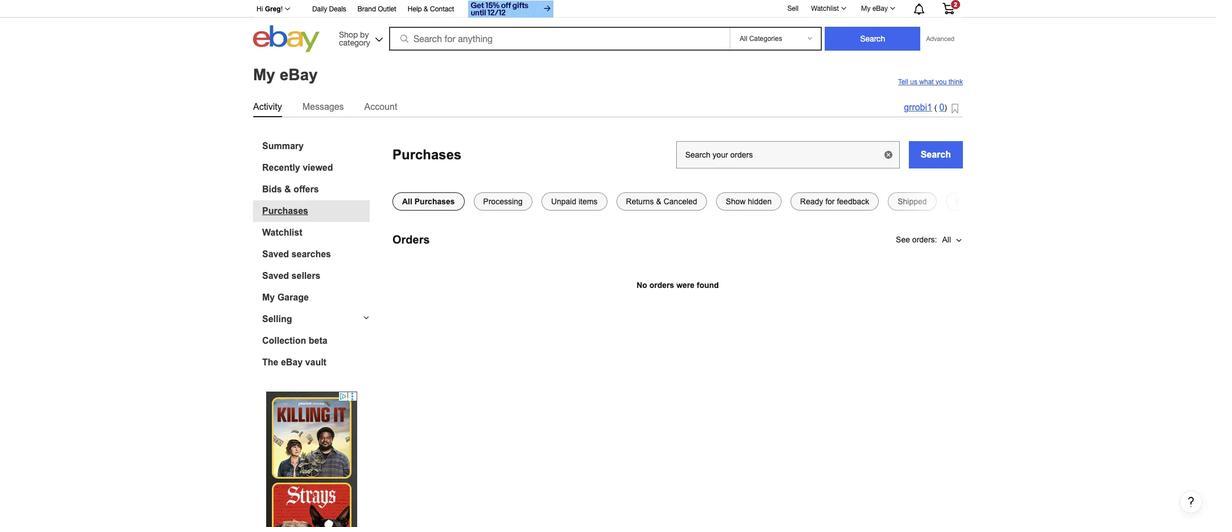 Task type: describe. For each thing, give the bounding box(es) containing it.
advertisement region
[[266, 391, 357, 527]]

advanced link
[[921, 27, 961, 50]]

account
[[365, 102, 398, 111]]

beta
[[309, 336, 328, 345]]

daily
[[313, 5, 327, 13]]

vault
[[305, 357, 327, 367]]

saved sellers
[[262, 271, 321, 280]]

collection beta
[[262, 336, 328, 345]]

1 vertical spatial my
[[253, 66, 275, 84]]

purchases inside purchases link
[[262, 206, 308, 215]]

saved searches link
[[262, 249, 370, 259]]

my for my garage link
[[262, 292, 275, 302]]

orders:
[[913, 235, 938, 244]]

ebay for the ebay vault link
[[281, 357, 303, 367]]

the ebay vault link
[[262, 357, 370, 367]]

sell link
[[783, 4, 804, 12]]

account navigation
[[250, 0, 964, 19]]

my garage
[[262, 292, 309, 302]]

recently viewed link
[[262, 163, 370, 173]]

& for offers
[[285, 184, 291, 194]]

all button
[[942, 228, 964, 251]]

ebay for my ebay link
[[873, 5, 889, 13]]

all
[[943, 235, 952, 244]]

grrobi1
[[905, 103, 933, 112]]

saved for saved searches
[[262, 249, 289, 259]]

saved searches
[[262, 249, 331, 259]]

bids & offers link
[[262, 184, 370, 194]]

help & contact
[[408, 5, 455, 13]]

no
[[637, 280, 648, 289]]

0
[[940, 103, 945, 112]]

sell
[[788, 4, 799, 12]]

hi greg !
[[257, 5, 283, 13]]

!
[[281, 5, 283, 13]]

by
[[360, 30, 369, 39]]

recently viewed
[[262, 163, 333, 172]]

my for my ebay link
[[862, 5, 871, 13]]

see orders: all
[[897, 235, 952, 244]]

help, opens dialogs image
[[1186, 496, 1198, 508]]

daily deals link
[[313, 3, 346, 16]]

searches
[[292, 249, 331, 259]]

help
[[408, 5, 422, 13]]

messages link
[[303, 99, 344, 114]]

recently
[[262, 163, 300, 172]]

found
[[697, 280, 719, 289]]

saved for saved sellers
[[262, 271, 289, 280]]

none text field inside my ebay main content
[[677, 141, 900, 168]]

were
[[677, 280, 695, 289]]

1 vertical spatial watchlist link
[[262, 227, 370, 238]]

what
[[920, 78, 934, 86]]

1 horizontal spatial purchases
[[393, 147, 462, 162]]

search button
[[909, 141, 964, 168]]

(
[[935, 103, 938, 112]]

shop by category banner
[[250, 0, 964, 55]]

orders
[[650, 280, 675, 289]]

0 link
[[940, 103, 945, 112]]

shop by category button
[[334, 25, 385, 50]]

make this page your my ebay homepage image
[[952, 103, 959, 114]]

shop by category
[[339, 30, 370, 47]]

think
[[949, 78, 964, 86]]

selling button
[[253, 314, 370, 324]]

activity link
[[253, 99, 282, 114]]

bids & offers
[[262, 184, 319, 194]]



Task type: vqa. For each thing, say whether or not it's contained in the screenshot.
Longines on the bottom right of page
no



Task type: locate. For each thing, give the bounding box(es) containing it.
watchlist inside my ebay main content
[[262, 227, 303, 237]]

sellers
[[292, 271, 321, 280]]

get an extra 15% off image
[[468, 1, 554, 18]]

my
[[862, 5, 871, 13], [253, 66, 275, 84], [262, 292, 275, 302]]

see
[[897, 235, 911, 244]]

saved up saved sellers
[[262, 249, 289, 259]]

1 horizontal spatial my ebay
[[862, 5, 889, 13]]

1 vertical spatial saved
[[262, 271, 289, 280]]

grrobi1 link
[[905, 103, 933, 112]]

0 vertical spatial saved
[[262, 249, 289, 259]]

tell us what you think link
[[899, 78, 964, 86]]

grrobi1 ( 0 )
[[905, 103, 948, 112]]

0 horizontal spatial &
[[285, 184, 291, 194]]

0 horizontal spatial watchlist
[[262, 227, 303, 237]]

1 vertical spatial &
[[285, 184, 291, 194]]

garage
[[278, 292, 309, 302]]

shop
[[339, 30, 358, 39]]

us
[[911, 78, 918, 86]]

0 vertical spatial watchlist link
[[805, 2, 852, 15]]

my ebay
[[862, 5, 889, 13], [253, 66, 318, 84]]

advanced
[[927, 35, 955, 42]]

my ebay inside account navigation
[[862, 5, 889, 13]]

1 horizontal spatial watchlist link
[[805, 2, 852, 15]]

watchlist up saved searches
[[262, 227, 303, 237]]

tell us what you think
[[899, 78, 964, 86]]

0 vertical spatial watchlist
[[812, 5, 840, 13]]

my inside account navigation
[[862, 5, 871, 13]]

greg
[[265, 5, 281, 13]]

None text field
[[677, 141, 900, 168]]

0 vertical spatial purchases
[[393, 147, 462, 162]]

tell
[[899, 78, 909, 86]]

ebay inside my ebay link
[[873, 5, 889, 13]]

)
[[945, 103, 948, 112]]

0 vertical spatial my
[[862, 5, 871, 13]]

None submit
[[826, 27, 921, 51]]

0 vertical spatial ebay
[[873, 5, 889, 13]]

the
[[262, 357, 279, 367]]

orders
[[393, 233, 430, 246]]

brand outlet
[[358, 5, 397, 13]]

2 vertical spatial my
[[262, 292, 275, 302]]

category
[[339, 38, 370, 47]]

brand outlet link
[[358, 3, 397, 16]]

2 link
[[936, 0, 962, 17]]

watchlist
[[812, 5, 840, 13], [262, 227, 303, 237]]

0 horizontal spatial purchases
[[262, 206, 308, 215]]

2
[[955, 1, 958, 8]]

viewed
[[303, 163, 333, 172]]

my ebay main content
[[5, 55, 1212, 527]]

activity
[[253, 102, 282, 111]]

& inside my ebay main content
[[285, 184, 291, 194]]

0 vertical spatial &
[[424, 5, 428, 13]]

Search for anything text field
[[391, 28, 728, 50]]

none submit inside shop by category banner
[[826, 27, 921, 51]]

watchlist link
[[805, 2, 852, 15], [262, 227, 370, 238]]

1 vertical spatial purchases
[[262, 206, 308, 215]]

purchases link
[[262, 206, 370, 216]]

search
[[921, 149, 952, 159]]

ebay
[[873, 5, 889, 13], [280, 66, 318, 84], [281, 357, 303, 367]]

& for contact
[[424, 5, 428, 13]]

collection
[[262, 336, 306, 345]]

deals
[[329, 5, 346, 13]]

messages
[[303, 102, 344, 111]]

hi
[[257, 5, 263, 13]]

daily deals
[[313, 5, 346, 13]]

my garage link
[[262, 292, 370, 303]]

outlet
[[378, 5, 397, 13]]

2 vertical spatial ebay
[[281, 357, 303, 367]]

watchlist link up saved searches link
[[262, 227, 370, 238]]

brand
[[358, 5, 376, 13]]

& inside account navigation
[[424, 5, 428, 13]]

help & contact link
[[408, 3, 455, 16]]

saved up my garage
[[262, 271, 289, 280]]

1 horizontal spatial &
[[424, 5, 428, 13]]

you
[[936, 78, 947, 86]]

1 saved from the top
[[262, 249, 289, 259]]

summary
[[262, 141, 304, 151]]

1 horizontal spatial watchlist
[[812, 5, 840, 13]]

offers
[[294, 184, 319, 194]]

account link
[[365, 99, 398, 114]]

selling
[[262, 314, 292, 324]]

saved sellers link
[[262, 271, 370, 281]]

0 horizontal spatial my ebay
[[253, 66, 318, 84]]

saved
[[262, 249, 289, 259], [262, 271, 289, 280]]

1 vertical spatial my ebay
[[253, 66, 318, 84]]

my ebay link
[[856, 2, 901, 15]]

no orders were found
[[637, 280, 719, 289]]

watchlist right sell
[[812, 5, 840, 13]]

watchlist inside account navigation
[[812, 5, 840, 13]]

bids
[[262, 184, 282, 194]]

1 vertical spatial ebay
[[280, 66, 318, 84]]

& right bids
[[285, 184, 291, 194]]

the ebay vault
[[262, 357, 327, 367]]

0 horizontal spatial watchlist link
[[262, 227, 370, 238]]

collection beta link
[[262, 336, 370, 346]]

my ebay inside main content
[[253, 66, 318, 84]]

2 saved from the top
[[262, 271, 289, 280]]

0 vertical spatial my ebay
[[862, 5, 889, 13]]

& right help
[[424, 5, 428, 13]]

contact
[[430, 5, 455, 13]]

watchlist link right sell
[[805, 2, 852, 15]]

purchases
[[393, 147, 462, 162], [262, 206, 308, 215]]

1 vertical spatial watchlist
[[262, 227, 303, 237]]

summary link
[[262, 141, 370, 151]]

&
[[424, 5, 428, 13], [285, 184, 291, 194]]



